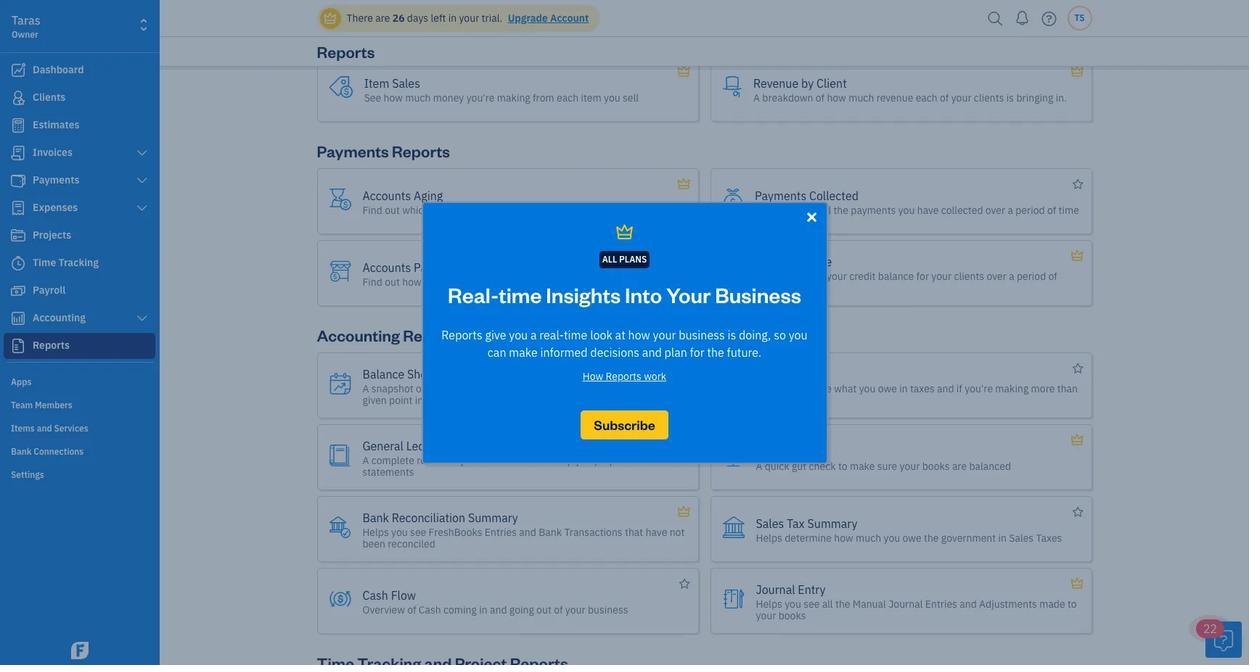 Task type: describe. For each thing, give the bounding box(es) containing it.
credit
[[850, 270, 876, 283]]

transactions
[[483, 454, 539, 467]]

project image
[[9, 229, 27, 243]]

0 vertical spatial spending
[[1017, 19, 1059, 32]]

you right give
[[509, 328, 528, 342]]

much inside sales tax summary helps determine how much you owe the government in sales taxes
[[856, 532, 882, 545]]

aging inside accounts payable aging find out how much each vendor needs to be paid
[[458, 260, 487, 275]]

to inside accounts aging find out which clients are taking a long time to pay
[[565, 204, 574, 217]]

breakdown
[[763, 91, 814, 104]]

reports for how
[[606, 370, 642, 383]]

you're inside item sales see how much money you're making from each item you sell
[[467, 91, 495, 104]]

accounts for accounts aging
[[363, 188, 411, 203]]

upgrade account link
[[505, 12, 589, 25]]

chevron large down image for invoice 'image'
[[136, 147, 149, 159]]

real-time insights into your business dialog
[[0, 184, 1250, 482]]

company's
[[450, 382, 499, 395]]

taras owner
[[12, 13, 40, 40]]

time inside accounts aging find out which clients are taking a long time to pay
[[542, 204, 563, 217]]

spending,
[[889, 19, 934, 32]]

can
[[488, 345, 507, 360]]

your inside the balance sheet a snapshot of your company's assets, liabilities, and equity at any given point in time
[[427, 382, 448, 395]]

you inside sales tax summary helps determine how much you owe the government in sales taxes
[[884, 532, 901, 545]]

trial.
[[482, 12, 503, 25]]

manual
[[853, 598, 887, 611]]

informed
[[541, 345, 588, 360]]

make inside trial balance a quick gut check to make sure your books are balanced
[[850, 460, 875, 473]]

from
[[533, 91, 555, 104]]

gut
[[792, 460, 807, 473]]

sure
[[878, 460, 898, 473]]

you're right if
[[965, 382, 994, 395]]

all inside journal entry helps you see all the manual journal entries and adjustments made to your books
[[823, 598, 834, 611]]

reports inside the reports give you a real-time look at how your business is doing, so you can make informed decisions and plan for the future.
[[442, 328, 483, 342]]

and inside the balance sheet a snapshot of your company's assets, liabilities, and equity at any given point in time
[[583, 382, 600, 395]]

any
[[644, 382, 660, 395]]

plan
[[665, 345, 688, 360]]

client image
[[9, 91, 27, 105]]

point
[[389, 394, 413, 407]]

each inside accounts payable aging find out how much each vendor needs to be paid
[[452, 276, 474, 289]]

dashboard image
[[9, 63, 27, 78]]

sheet
[[407, 367, 438, 382]]

long
[[520, 204, 540, 217]]

update favorite status for expense report image
[[1073, 0, 1084, 9]]

into
[[625, 281, 663, 308]]

time inside payments collected a summary of all the payments you have collected over a period of time
[[1059, 204, 1080, 217]]

2 horizontal spatial sales
[[1010, 532, 1034, 545]]

chevron large down image for payment image
[[136, 175, 149, 187]]

payments reports
[[317, 141, 450, 161]]

reports for payments
[[392, 141, 450, 161]]

reconciliation
[[392, 511, 466, 525]]

of inside general ledger a complete record of your transactions to help you prepare financial statements
[[449, 454, 458, 467]]

if
[[957, 382, 963, 395]]

helps inside sales tax summary helps determine how much you owe the government in sales taxes
[[756, 532, 783, 545]]

have inside "bank reconciliation summary helps you see freshbooks entries and bank transactions that have not been reconciled"
[[646, 526, 668, 539]]

determine inside helps determine what you owe in taxes and if you're making more than you're spending
[[785, 382, 832, 395]]

estimate image
[[9, 118, 27, 133]]

over for credit balance
[[987, 270, 1007, 283]]

payable
[[414, 260, 455, 275]]

see how much money you're spending, and where you're spending it link
[[711, 0, 1093, 50]]

in inside cash flow overview of cash coming in and going out of your business
[[480, 604, 488, 617]]

summary inside payments collected a summary of all the payments you have collected over a period of time
[[764, 204, 807, 217]]

at inside the balance sheet a snapshot of your company's assets, liabilities, and equity at any given point in time
[[633, 382, 642, 395]]

bringing
[[1017, 91, 1054, 104]]

helps inside helps determine what you owe in taxes and if you're making more than you're spending
[[756, 382, 783, 395]]

vendor
[[476, 276, 508, 289]]

you inside journal entry helps you see all the manual journal entries and adjustments made to your books
[[785, 598, 802, 611]]

balance for credit
[[791, 255, 833, 269]]

all
[[603, 254, 618, 265]]

clients inside accounts aging find out which clients are taking a long time to pay
[[432, 204, 462, 217]]

crown image for bank reconciliation summary
[[677, 504, 692, 521]]

summary for reconciliation
[[468, 511, 518, 525]]

future.
[[727, 345, 762, 360]]

subscribe link
[[581, 411, 669, 440]]

and inside helps determine what you owe in taxes and if you're making more than you're spending
[[938, 382, 955, 395]]

taking
[[482, 204, 510, 217]]

check
[[809, 460, 836, 473]]

much inside accounts payable aging find out how much each vendor needs to be paid
[[424, 276, 450, 289]]

how inside sales tax summary helps determine how much you owe the government in sales taxes
[[835, 532, 854, 545]]

find inside accounts payable aging find out how much each vendor needs to be paid
[[363, 276, 383, 289]]

ledger
[[406, 439, 442, 454]]

see inside journal entry helps you see all the manual journal entries and adjustments made to your books
[[804, 598, 820, 611]]

crown image for balance
[[1070, 248, 1085, 265]]

the inside the reports give you a real-time look at how your business is doing, so you can make informed decisions and plan for the future.
[[708, 345, 725, 360]]

at inside the reports give you a real-time look at how your business is doing, so you can make informed decisions and plan for the future.
[[616, 328, 626, 342]]

a inside payments collected a summary of all the payments you have collected over a period of time
[[1008, 204, 1014, 217]]

making inside helps determine what you owe in taxes and if you're making more than you're spending
[[996, 382, 1029, 395]]

helps determine what you owe in taxes and if you're making more than you're spending
[[756, 382, 1079, 407]]

owner
[[12, 29, 38, 40]]

to inside trial balance a quick gut check to make sure your books are balanced
[[839, 460, 848, 473]]

coming
[[444, 604, 477, 617]]

period inside invoice details a detailed summary of all invoices you've sent over a period of time
[[605, 19, 634, 32]]

is inside the reports give you a real-time look at how your business is doing, so you can make informed decisions and plan for the future.
[[728, 328, 737, 342]]

complete
[[372, 454, 415, 467]]

accounts payable aging find out how much each vendor needs to be paid
[[363, 260, 586, 289]]

time inside credit balance summary of all your credit balance for your clients over a period of time
[[756, 281, 777, 295]]

where
[[956, 19, 984, 32]]

help
[[553, 454, 574, 467]]

payments for payments reports
[[317, 141, 389, 161]]

are inside trial balance a quick gut check to make sure your books are balanced
[[953, 460, 967, 473]]

in inside helps determine what you owe in taxes and if you're making more than you're spending
[[900, 382, 908, 395]]

summary for balance
[[756, 270, 800, 283]]

chevron large down image for chart icon
[[136, 313, 149, 325]]

there
[[347, 12, 373, 25]]

items and services image
[[11, 423, 155, 434]]

entries inside journal entry helps you see all the manual journal entries and adjustments made to your books
[[926, 598, 958, 611]]

government
[[942, 532, 997, 545]]

search image
[[984, 8, 1008, 29]]

payments
[[851, 204, 897, 217]]

item
[[364, 76, 390, 90]]

sent
[[553, 19, 573, 32]]

which
[[403, 204, 430, 217]]

decisions
[[591, 345, 640, 360]]

summary for tax
[[808, 517, 858, 531]]

to inside journal entry helps you see all the manual journal entries and adjustments made to your books
[[1068, 598, 1078, 611]]

is inside revenue by client a breakdown of how much revenue each of your clients is bringing in.
[[1007, 91, 1015, 104]]

collected
[[942, 204, 984, 217]]

financial
[[633, 454, 672, 467]]

0 vertical spatial see
[[756, 19, 773, 32]]

update favorite status for profit & loss image
[[1073, 360, 1084, 378]]

update favorite status for payments collected image
[[1073, 176, 1084, 193]]

entry
[[798, 583, 826, 597]]

revenue
[[754, 76, 799, 90]]

all plans
[[603, 254, 647, 265]]

and inside "bank reconciliation summary helps you see freshbooks entries and bank transactions that have not been reconciled"
[[520, 526, 537, 539]]

look
[[591, 328, 613, 342]]

been
[[363, 538, 386, 551]]

invoice
[[363, 4, 401, 19]]

balance for trial
[[782, 445, 824, 459]]

out inside accounts aging find out which clients are taking a long time to pay
[[385, 204, 400, 217]]

helps inside "bank reconciliation summary helps you see freshbooks entries and bank transactions that have not been reconciled"
[[363, 526, 389, 539]]

freshbooks
[[429, 526, 483, 539]]

details
[[404, 4, 440, 19]]

a inside revenue by client a breakdown of how much revenue each of your clients is bringing in.
[[754, 91, 760, 104]]

a inside accounts aging find out which clients are taking a long time to pay
[[512, 204, 518, 217]]

your inside trial balance a quick gut check to make sure your books are balanced
[[900, 460, 921, 473]]

accounting reports
[[317, 325, 461, 346]]

team members image
[[11, 399, 155, 411]]

invoices
[[481, 19, 518, 32]]

period for credit balance
[[1017, 270, 1047, 283]]

entries inside "bank reconciliation summary helps you see freshbooks entries and bank transactions that have not been reconciled"
[[485, 526, 517, 539]]

subscribe
[[594, 417, 656, 433]]

assets,
[[502, 382, 534, 395]]

settings image
[[11, 469, 155, 481]]

a for balance sheet
[[363, 382, 369, 395]]

prepare
[[595, 454, 631, 467]]

how
[[583, 370, 604, 383]]

all inside invoice details a detailed summary of all invoices you've sent over a period of time
[[468, 19, 479, 32]]

you inside "bank reconciliation summary helps you see freshbooks entries and bank transactions that have not been reconciled"
[[392, 526, 408, 539]]

helps determine what you owe in taxes and if you're making more than you're spending link
[[711, 353, 1093, 419]]

and left where
[[937, 19, 954, 32]]

given
[[363, 394, 387, 407]]

a inside trial balance a quick gut check to make sure your books are balanced
[[756, 460, 763, 473]]

your inside the reports give you a real-time look at how your business is doing, so you can make informed decisions and plan for the future.
[[653, 328, 676, 342]]

in.
[[1057, 91, 1068, 104]]

out inside cash flow overview of cash coming in and going out of your business
[[537, 604, 552, 617]]

and inside journal entry helps you see all the manual journal entries and adjustments made to your books
[[960, 598, 977, 611]]

taras
[[12, 13, 40, 28]]

journal entry helps you see all the manual journal entries and adjustments made to your books
[[756, 583, 1078, 623]]

accounts for accounts payable aging
[[363, 260, 411, 275]]

you inside helps determine what you owe in taxes and if you're making more than you're spending
[[860, 382, 876, 395]]

how inside revenue by client a breakdown of how much revenue each of your clients is bringing in.
[[828, 91, 847, 104]]

record
[[417, 454, 447, 467]]



Task type: vqa. For each thing, say whether or not it's contained in the screenshot.
No payments found. Please adjust the range. at the left top of page
no



Task type: locate. For each thing, give the bounding box(es) containing it.
entries
[[485, 526, 517, 539], [926, 598, 958, 611]]

and left equity
[[583, 382, 600, 395]]

see down item
[[364, 91, 381, 104]]

of
[[457, 19, 466, 32], [637, 19, 646, 32], [816, 91, 825, 104], [941, 91, 950, 104], [809, 204, 818, 217], [1048, 204, 1057, 217], [803, 270, 812, 283], [1049, 270, 1058, 283], [416, 382, 425, 395], [449, 454, 458, 467], [408, 604, 417, 617], [554, 604, 563, 617]]

sell
[[623, 91, 639, 104]]

much inside revenue by client a breakdown of how much revenue each of your clients is bringing in.
[[849, 91, 875, 104]]

in left taxes
[[900, 382, 908, 395]]

to inside accounts payable aging find out how much each vendor needs to be paid
[[541, 276, 550, 289]]

invoice image
[[9, 146, 27, 161]]

a inside credit balance summary of all your credit balance for your clients over a period of time
[[1010, 270, 1015, 283]]

all inside payments collected a summary of all the payments you have collected over a period of time
[[821, 204, 832, 217]]

1 vertical spatial aging
[[458, 260, 487, 275]]

plans
[[620, 254, 647, 265]]

sales tax summary helps determine how much you owe the government in sales taxes
[[756, 517, 1063, 545]]

summary
[[411, 19, 454, 32], [764, 204, 807, 217]]

a
[[597, 19, 603, 32], [512, 204, 518, 217], [1008, 204, 1014, 217], [1010, 270, 1015, 283], [531, 328, 537, 342]]

0 vertical spatial aging
[[414, 188, 443, 203]]

are left balanced at the right
[[953, 460, 967, 473]]

sales left "tax"
[[756, 517, 785, 531]]

making left more
[[996, 382, 1029, 395]]

sales right item
[[392, 76, 420, 90]]

1 horizontal spatial see
[[756, 19, 773, 32]]

chart image
[[9, 312, 27, 326]]

spending inside helps determine what you owe in taxes and if you're making more than you're spending
[[787, 394, 829, 407]]

a for general ledger
[[363, 454, 369, 467]]

statements
[[363, 466, 414, 479]]

the left government
[[925, 532, 939, 545]]

a inside the reports give you a real-time look at how your business is doing, so you can make informed decisions and plan for the future.
[[531, 328, 537, 342]]

balance inside the balance sheet a snapshot of your company's assets, liabilities, and equity at any given point in time
[[363, 367, 405, 382]]

find up accounting
[[363, 276, 383, 289]]

see up revenue
[[756, 19, 773, 32]]

a for invoice details
[[363, 19, 369, 32]]

are inside accounts aging find out which clients are taking a long time to pay
[[465, 204, 479, 217]]

0 vertical spatial at
[[616, 328, 626, 342]]

1 horizontal spatial business
[[679, 328, 725, 342]]

real-
[[540, 328, 564, 342]]

crown image for revenue by client
[[1070, 63, 1085, 81]]

0 vertical spatial books
[[923, 460, 950, 473]]

balance up snapshot
[[363, 367, 405, 382]]

1 find from the top
[[363, 204, 383, 217]]

entries right "freshbooks"
[[485, 526, 517, 539]]

each inside revenue by client a breakdown of how much revenue each of your clients is bringing in.
[[916, 91, 938, 104]]

1 horizontal spatial have
[[918, 204, 939, 217]]

paid
[[566, 276, 586, 289]]

1 horizontal spatial books
[[923, 460, 950, 473]]

owe inside helps determine what you owe in taxes and if you're making more than you're spending
[[879, 382, 898, 395]]

to left help
[[542, 454, 551, 467]]

a inside payments collected a summary of all the payments you have collected over a period of time
[[755, 204, 762, 217]]

over inside payments collected a summary of all the payments you have collected over a period of time
[[986, 204, 1006, 217]]

cash flow overview of cash coming in and going out of your business
[[363, 589, 629, 617]]

all down entry in the right bottom of the page
[[823, 598, 834, 611]]

a inside invoice details a detailed summary of all invoices you've sent over a period of time
[[597, 19, 603, 32]]

1 vertical spatial entries
[[926, 598, 958, 611]]

see
[[756, 19, 773, 32], [364, 91, 381, 104]]

and left going at bottom left
[[490, 604, 507, 617]]

much up payments reports at the top left
[[405, 91, 431, 104]]

the left future.
[[708, 345, 725, 360]]

0 vertical spatial business
[[679, 328, 725, 342]]

0 horizontal spatial money
[[433, 91, 464, 104]]

helps
[[756, 382, 783, 395], [363, 526, 389, 539], [756, 532, 783, 545], [756, 598, 783, 611]]

aging inside accounts aging find out which clients are taking a long time to pay
[[414, 188, 443, 203]]

and inside the reports give you a real-time look at how your business is doing, so you can make informed decisions and plan for the future.
[[643, 345, 662, 360]]

time inside the balance sheet a snapshot of your company's assets, liabilities, and equity at any given point in time
[[426, 394, 447, 407]]

much up manual
[[856, 532, 882, 545]]

1 determine from the top
[[785, 382, 832, 395]]

0 vertical spatial crown image
[[677, 176, 692, 193]]

2 determine from the top
[[785, 532, 832, 545]]

bank reconciliation summary helps you see freshbooks entries and bank transactions that have not been reconciled
[[363, 511, 685, 551]]

made
[[1040, 598, 1066, 611]]

1 horizontal spatial payments
[[755, 188, 807, 203]]

summary right "tax"
[[808, 517, 858, 531]]

out left 'which'
[[385, 204, 400, 217]]

making left from
[[497, 91, 531, 104]]

2 chevron large down image from the top
[[136, 203, 149, 214]]

2 horizontal spatial each
[[916, 91, 938, 104]]

you inside item sales see how much money you're making from each item you sell
[[604, 91, 621, 104]]

period for payments collected
[[1016, 204, 1046, 217]]

bank left transactions
[[539, 526, 562, 539]]

0 vertical spatial chevron large down image
[[136, 147, 149, 159]]

1 vertical spatial books
[[779, 610, 807, 623]]

trial
[[756, 445, 779, 459]]

more
[[1032, 382, 1056, 395]]

make inside the reports give you a real-time look at how your business is doing, so you can make informed decisions and plan for the future.
[[509, 345, 538, 360]]

you right been
[[392, 526, 408, 539]]

0 horizontal spatial are
[[376, 12, 390, 25]]

give
[[486, 328, 507, 342]]

is
[[1007, 91, 1015, 104], [728, 328, 737, 342]]

your inside cash flow overview of cash coming in and going out of your business
[[566, 604, 586, 617]]

in inside sales tax summary helps determine how much you owe the government in sales taxes
[[999, 532, 1007, 545]]

reports up 'which'
[[392, 141, 450, 161]]

1 horizontal spatial journal
[[889, 598, 923, 611]]

1 horizontal spatial at
[[633, 382, 642, 395]]

1 vertical spatial chevron large down image
[[136, 203, 149, 214]]

0 vertical spatial determine
[[785, 382, 832, 395]]

1 vertical spatial for
[[690, 345, 705, 360]]

item sales see how much money you're making from each item you sell
[[364, 76, 639, 104]]

1 horizontal spatial see
[[804, 598, 820, 611]]

you inside payments collected a summary of all the payments you have collected over a period of time
[[899, 204, 915, 217]]

find left 'which'
[[363, 204, 383, 217]]

upgrade
[[508, 12, 548, 25]]

your
[[667, 281, 711, 308]]

a
[[363, 19, 369, 32], [754, 91, 760, 104], [755, 204, 762, 217], [363, 382, 369, 395], [363, 454, 369, 467], [756, 460, 763, 473]]

much left the revenue
[[849, 91, 875, 104]]

books
[[923, 460, 950, 473], [779, 610, 807, 623]]

clients right 'which'
[[432, 204, 462, 217]]

liabilities,
[[536, 382, 580, 395]]

reports up sheet
[[403, 325, 461, 346]]

payments collected a summary of all the payments you have collected over a period of time
[[755, 188, 1080, 217]]

have inside payments collected a summary of all the payments you have collected over a period of time
[[918, 204, 939, 217]]

1 vertical spatial find
[[363, 276, 383, 289]]

pay
[[577, 204, 593, 217]]

accounts inside accounts aging find out which clients are taking a long time to pay
[[363, 188, 411, 203]]

see
[[410, 526, 427, 539], [804, 598, 820, 611]]

much up by
[[798, 19, 823, 32]]

1 horizontal spatial are
[[465, 204, 479, 217]]

chevron large down image for expense image
[[136, 203, 149, 214]]

you right help
[[576, 454, 592, 467]]

accounting
[[317, 325, 400, 346]]

to right check
[[839, 460, 848, 473]]

1 horizontal spatial for
[[917, 270, 930, 283]]

you're left spending, at the right top of page
[[859, 19, 887, 32]]

have left 'collected'
[[918, 204, 939, 217]]

cash up overview
[[363, 589, 388, 603]]

revenue by client a breakdown of how much revenue each of your clients is bringing in.
[[754, 76, 1068, 104]]

payments down item
[[317, 141, 389, 161]]

go to help image
[[1038, 8, 1061, 29]]

to left 'be'
[[541, 276, 550, 289]]

quick
[[765, 460, 790, 473]]

0 vertical spatial clients
[[975, 91, 1005, 104]]

balance inside credit balance summary of all your credit balance for your clients over a period of time
[[791, 255, 833, 269]]

0 vertical spatial money
[[825, 19, 856, 32]]

books inside journal entry helps you see all the manual journal entries and adjustments made to your books
[[779, 610, 807, 623]]

aging up 'which'
[[414, 188, 443, 203]]

1 vertical spatial making
[[996, 382, 1029, 395]]

work
[[644, 370, 667, 383]]

your inside revenue by client a breakdown of how much revenue each of your clients is bringing in.
[[952, 91, 972, 104]]

0 horizontal spatial have
[[646, 526, 668, 539]]

2 vertical spatial out
[[537, 604, 552, 617]]

1 horizontal spatial entries
[[926, 598, 958, 611]]

chevron large down image
[[136, 175, 149, 187], [136, 203, 149, 214]]

find
[[363, 204, 383, 217], [363, 276, 383, 289]]

owe left government
[[903, 532, 922, 545]]

taxes
[[911, 382, 935, 395]]

balance right credit
[[791, 255, 833, 269]]

make left sure at the bottom of page
[[850, 460, 875, 473]]

client
[[817, 76, 847, 90]]

you're left from
[[467, 91, 495, 104]]

out up accounting reports
[[385, 276, 400, 289]]

are left taking
[[465, 204, 479, 217]]

tax
[[787, 517, 805, 531]]

you down entry in the right bottom of the page
[[785, 598, 802, 611]]

how up decisions
[[629, 328, 651, 342]]

determine inside sales tax summary helps determine how much you owe the government in sales taxes
[[785, 532, 832, 545]]

payments inside payments collected a summary of all the payments you have collected over a period of time
[[755, 188, 807, 203]]

left
[[431, 12, 446, 25]]

1 horizontal spatial aging
[[458, 260, 487, 275]]

determine down "tax"
[[785, 532, 832, 545]]

0 horizontal spatial making
[[497, 91, 531, 104]]

0 vertical spatial are
[[376, 12, 390, 25]]

how reports work link
[[583, 370, 667, 383]]

owe
[[879, 382, 898, 395], [903, 532, 922, 545]]

how inside see how much money you're spending, and where you're spending it link
[[776, 19, 795, 32]]

a left snapshot
[[363, 382, 369, 395]]

2 find from the top
[[363, 276, 383, 289]]

item
[[581, 91, 602, 104]]

make
[[509, 345, 538, 360], [850, 460, 875, 473]]

summary up credit
[[764, 204, 807, 217]]

1 vertical spatial spending
[[787, 394, 829, 407]]

a down revenue
[[754, 91, 760, 104]]

spending
[[1017, 19, 1059, 32], [787, 394, 829, 407]]

books right sure at the bottom of page
[[923, 460, 950, 473]]

see down entry in the right bottom of the page
[[804, 598, 820, 611]]

0 horizontal spatial summary
[[468, 511, 518, 525]]

are left 26
[[376, 12, 390, 25]]

see inside "bank reconciliation summary helps you see freshbooks entries and bank transactions that have not been reconciled"
[[410, 526, 427, 539]]

a inside general ledger a complete record of your transactions to help you prepare financial statements
[[363, 454, 369, 467]]

taxes
[[1037, 532, 1063, 545]]

balance
[[791, 255, 833, 269], [363, 367, 405, 382], [782, 445, 824, 459]]

2 vertical spatial period
[[1017, 270, 1047, 283]]

0 vertical spatial see
[[410, 526, 427, 539]]

you right the so
[[789, 328, 808, 342]]

apps image
[[11, 376, 155, 388]]

0 vertical spatial make
[[509, 345, 538, 360]]

making inside item sales see how much money you're making from each item you sell
[[497, 91, 531, 104]]

credit
[[756, 255, 788, 269]]

accounts up 'which'
[[363, 188, 411, 203]]

cash
[[363, 589, 388, 603], [419, 604, 441, 617]]

snapshot
[[372, 382, 414, 395]]

how reports work
[[583, 370, 667, 383]]

you inside general ledger a complete record of your transactions to help you prepare financial statements
[[576, 454, 592, 467]]

clients down 'collected'
[[955, 270, 985, 283]]

that
[[625, 526, 644, 539]]

1 horizontal spatial make
[[850, 460, 875, 473]]

2 vertical spatial are
[[953, 460, 967, 473]]

1 chevron large down image from the top
[[136, 175, 149, 187]]

clients left bringing
[[975, 91, 1005, 104]]

have left not
[[646, 526, 668, 539]]

each left "item"
[[557, 91, 579, 104]]

1 vertical spatial period
[[1016, 204, 1046, 217]]

of inside the balance sheet a snapshot of your company's assets, liabilities, and equity at any given point in time
[[416, 382, 425, 395]]

time inside the reports give you a real-time look at how your business is doing, so you can make informed decisions and plan for the future.
[[564, 328, 588, 342]]

how down client
[[828, 91, 847, 104]]

time inside invoice details a detailed summary of all invoices you've sent over a period of time
[[648, 19, 669, 32]]

see inside item sales see how much money you're making from each item you sell
[[364, 91, 381, 104]]

1 vertical spatial journal
[[889, 598, 923, 611]]

you right payments
[[899, 204, 915, 217]]

and inside cash flow overview of cash coming in and going out of your business
[[490, 604, 507, 617]]

2 vertical spatial balance
[[782, 445, 824, 459]]

1 horizontal spatial owe
[[903, 532, 922, 545]]

credit balance summary of all your credit balance for your clients over a period of time
[[756, 255, 1058, 295]]

account
[[551, 12, 589, 25]]

you've
[[521, 19, 550, 32]]

0 horizontal spatial make
[[509, 345, 538, 360]]

in right government
[[999, 532, 1007, 545]]

0 vertical spatial cash
[[363, 589, 388, 603]]

payments up close image
[[755, 188, 807, 203]]

2 vertical spatial sales
[[1010, 532, 1034, 545]]

close image
[[805, 209, 820, 226]]

a down general at the left of the page
[[363, 454, 369, 467]]

books inside trial balance a quick gut check to make sure your books are balanced
[[923, 460, 950, 473]]

time
[[648, 19, 669, 32], [542, 204, 563, 217], [1059, 204, 1080, 217], [499, 281, 542, 308], [756, 281, 777, 295], [564, 328, 588, 342], [426, 394, 447, 407]]

update favorite status for sales tax summary image
[[1073, 504, 1084, 521]]

1 horizontal spatial money
[[825, 19, 856, 32]]

crown image for item sales
[[677, 63, 692, 81]]

money image
[[9, 284, 27, 299]]

you're right where
[[987, 19, 1015, 32]]

owe inside sales tax summary helps determine how much you owe the government in sales taxes
[[903, 532, 922, 545]]

for right the balance
[[917, 270, 930, 283]]

2 accounts from the top
[[363, 260, 411, 275]]

1 vertical spatial see
[[804, 598, 820, 611]]

detailed
[[372, 19, 409, 32]]

and left plan
[[643, 345, 662, 360]]

a down invoice
[[363, 19, 369, 32]]

your
[[459, 12, 480, 25], [952, 91, 972, 104], [827, 270, 847, 283], [932, 270, 952, 283], [653, 328, 676, 342], [427, 382, 448, 395], [460, 454, 481, 467], [900, 460, 921, 473], [566, 604, 586, 617], [756, 610, 777, 623]]

0 vertical spatial is
[[1007, 91, 1015, 104]]

over for payments collected
[[986, 204, 1006, 217]]

over inside invoice details a detailed summary of all invoices you've sent over a period of time
[[575, 19, 595, 32]]

reports down there
[[317, 41, 375, 62]]

much
[[798, 19, 823, 32], [405, 91, 431, 104], [849, 91, 875, 104], [424, 276, 450, 289], [856, 532, 882, 545]]

balance
[[879, 270, 915, 283]]

0 horizontal spatial each
[[452, 276, 474, 289]]

your inside journal entry helps you see all the manual journal entries and adjustments made to your books
[[756, 610, 777, 623]]

the down collected
[[834, 204, 849, 217]]

1 vertical spatial owe
[[903, 532, 922, 545]]

business inside the reports give you a real-time look at how your business is doing, so you can make informed decisions and plan for the future.
[[679, 328, 725, 342]]

a inside invoice details a detailed summary of all invoices you've sent over a period of time
[[363, 19, 369, 32]]

0 vertical spatial journal
[[756, 583, 796, 597]]

spending left it
[[1017, 19, 1059, 32]]

2 chevron large down image from the top
[[136, 313, 149, 325]]

1 horizontal spatial is
[[1007, 91, 1015, 104]]

reports
[[317, 41, 375, 62], [392, 141, 450, 161], [403, 325, 461, 346], [442, 328, 483, 342], [606, 370, 642, 383]]

1 chevron large down image from the top
[[136, 147, 149, 159]]

report image
[[9, 339, 27, 354]]

helps inside journal entry helps you see all the manual journal entries and adjustments made to your books
[[756, 598, 783, 611]]

summary inside invoice details a detailed summary of all invoices you've sent over a period of time
[[411, 19, 454, 32]]

2 vertical spatial over
[[987, 270, 1007, 283]]

1 vertical spatial payments
[[755, 188, 807, 203]]

2 vertical spatial crown image
[[1070, 576, 1085, 593]]

a up credit
[[755, 204, 762, 217]]

balance inside trial balance a quick gut check to make sure your books are balanced
[[782, 445, 824, 459]]

1 horizontal spatial cash
[[419, 604, 441, 617]]

reconciled
[[388, 538, 436, 551]]

over inside credit balance summary of all your credit balance for your clients over a period of time
[[987, 270, 1007, 283]]

timer image
[[9, 256, 27, 271]]

update favorite status for cash flow image
[[680, 576, 690, 593]]

0 horizontal spatial owe
[[879, 382, 898, 395]]

to left "pay"
[[565, 204, 574, 217]]

1 accounts from the top
[[363, 188, 411, 203]]

1 vertical spatial make
[[850, 460, 875, 473]]

each left the vendor
[[452, 276, 474, 289]]

1 vertical spatial determine
[[785, 532, 832, 545]]

flow
[[391, 589, 416, 603]]

1 horizontal spatial making
[[996, 382, 1029, 395]]

how inside the reports give you a real-time look at how your business is doing, so you can make informed decisions and plan for the future.
[[629, 328, 651, 342]]

crown image
[[677, 176, 692, 193], [1070, 248, 1085, 265], [1070, 576, 1085, 593]]

accounts left payable
[[363, 260, 411, 275]]

reports for accounting
[[403, 325, 461, 346]]

0 horizontal spatial see
[[410, 526, 427, 539]]

see down reconciliation
[[410, 526, 427, 539]]

0 horizontal spatial journal
[[756, 583, 796, 597]]

freshbooks image
[[68, 643, 92, 660]]

to inside general ledger a complete record of your transactions to help you prepare financial statements
[[542, 454, 551, 467]]

1 vertical spatial chevron large down image
[[136, 313, 149, 325]]

crown image for aging
[[677, 176, 692, 193]]

is left bringing
[[1007, 91, 1015, 104]]

bank connections image
[[11, 446, 155, 458]]

sales inside item sales see how much money you're making from each item you sell
[[392, 76, 420, 90]]

each for revenue by client
[[916, 91, 938, 104]]

1 horizontal spatial each
[[557, 91, 579, 104]]

for right plan
[[690, 345, 705, 360]]

summary inside "bank reconciliation summary helps you see freshbooks entries and bank transactions that have not been reconciled"
[[468, 511, 518, 525]]

money inside item sales see how much money you're making from each item you sell
[[433, 91, 464, 104]]

and left adjustments
[[960, 598, 977, 611]]

0 vertical spatial out
[[385, 204, 400, 217]]

entries left adjustments
[[926, 598, 958, 611]]

how inside item sales see how much money you're making from each item you sell
[[384, 91, 403, 104]]

0 vertical spatial making
[[497, 91, 531, 104]]

1 vertical spatial is
[[728, 328, 737, 342]]

there are 26 days left in your trial. upgrade account
[[347, 12, 589, 25]]

all
[[468, 19, 479, 32], [821, 204, 832, 217], [814, 270, 825, 283], [823, 598, 834, 611]]

period inside payments collected a summary of all the payments you have collected over a period of time
[[1016, 204, 1046, 217]]

0 vertical spatial over
[[575, 19, 595, 32]]

clients inside revenue by client a breakdown of how much revenue each of your clients is bringing in.
[[975, 91, 1005, 104]]

you're up trial
[[756, 394, 785, 407]]

1 vertical spatial business
[[588, 604, 629, 617]]

0 vertical spatial find
[[363, 204, 383, 217]]

0 vertical spatial entries
[[485, 526, 517, 539]]

payment image
[[9, 174, 27, 188]]

main element
[[0, 0, 196, 666]]

transactions
[[565, 526, 623, 539]]

summary inside credit balance summary of all your credit balance for your clients over a period of time
[[756, 270, 800, 283]]

and left transactions
[[520, 526, 537, 539]]

reports left give
[[442, 328, 483, 342]]

making
[[497, 91, 531, 104], [996, 382, 1029, 395]]

and left if
[[938, 382, 955, 395]]

for inside credit balance summary of all your credit balance for your clients over a period of time
[[917, 270, 930, 283]]

0 horizontal spatial for
[[690, 345, 705, 360]]

you're
[[859, 19, 887, 32], [987, 19, 1015, 32], [467, 91, 495, 104], [965, 382, 994, 395], [756, 394, 785, 407]]

1 vertical spatial crown image
[[1070, 248, 1085, 265]]

1 horizontal spatial summary
[[756, 270, 800, 283]]

how inside accounts payable aging find out how much each vendor needs to be paid
[[403, 276, 422, 289]]

all inside credit balance summary of all your credit balance for your clients over a period of time
[[814, 270, 825, 283]]

summary down credit
[[756, 270, 800, 283]]

1 vertical spatial are
[[465, 204, 479, 217]]

what
[[835, 382, 857, 395]]

clients inside credit balance summary of all your credit balance for your clients over a period of time
[[955, 270, 985, 283]]

all left trial. in the top of the page
[[468, 19, 479, 32]]

how up manual
[[835, 532, 854, 545]]

period
[[605, 19, 634, 32], [1016, 204, 1046, 217], [1017, 270, 1047, 283]]

1 vertical spatial clients
[[432, 204, 462, 217]]

so
[[774, 328, 786, 342]]

0 horizontal spatial spending
[[787, 394, 829, 407]]

how down item
[[384, 91, 403, 104]]

be
[[552, 276, 564, 289]]

in right left
[[449, 12, 457, 25]]

aging
[[414, 188, 443, 203], [458, 260, 487, 275]]

each for item sales
[[557, 91, 579, 104]]

crown image for entry
[[1070, 576, 1085, 593]]

business
[[716, 281, 802, 308]]

find inside accounts aging find out which clients are taking a long time to pay
[[363, 204, 383, 217]]

for inside the reports give you a real-time look at how your business is doing, so you can make informed decisions and plan for the future.
[[690, 345, 705, 360]]

balance up gut
[[782, 445, 824, 459]]

0 horizontal spatial cash
[[363, 589, 388, 603]]

in inside the balance sheet a snapshot of your company's assets, liabilities, and equity at any given point in time
[[415, 394, 424, 407]]

general ledger a complete record of your transactions to help you prepare financial statements
[[363, 439, 672, 479]]

1 horizontal spatial spending
[[1017, 19, 1059, 32]]

each
[[557, 91, 579, 104], [916, 91, 938, 104], [452, 276, 474, 289]]

1 vertical spatial sales
[[756, 517, 785, 531]]

0 horizontal spatial bank
[[363, 511, 389, 525]]

payments for payments collected a summary of all the payments you have collected over a period of time
[[755, 188, 807, 203]]

1 horizontal spatial sales
[[756, 517, 785, 531]]

your inside general ledger a complete record of your transactions to help you prepare financial statements
[[460, 454, 481, 467]]

overview
[[363, 604, 405, 617]]

summary
[[756, 270, 800, 283], [468, 511, 518, 525], [808, 517, 858, 531]]

0 vertical spatial bank
[[363, 511, 389, 525]]

0 vertical spatial sales
[[392, 76, 420, 90]]

0 horizontal spatial at
[[616, 328, 626, 342]]

how down payable
[[403, 276, 422, 289]]

chevron large down image
[[136, 147, 149, 159], [136, 313, 149, 325]]

to right made
[[1068, 598, 1078, 611]]

bank
[[363, 511, 389, 525], [539, 526, 562, 539]]

0 vertical spatial for
[[917, 270, 930, 283]]

1 vertical spatial out
[[385, 276, 400, 289]]

expense image
[[9, 201, 27, 216]]

clients
[[975, 91, 1005, 104], [432, 204, 462, 217], [955, 270, 985, 283]]

0 horizontal spatial aging
[[414, 188, 443, 203]]

a inside the balance sheet a snapshot of your company's assets, liabilities, and equity at any given point in time
[[363, 382, 369, 395]]

business
[[679, 328, 725, 342], [588, 604, 629, 617]]

crown image
[[323, 11, 338, 26], [677, 63, 692, 81], [1070, 63, 1085, 81], [1070, 432, 1085, 450], [677, 504, 692, 521]]

each right the revenue
[[916, 91, 938, 104]]

at up decisions
[[616, 328, 626, 342]]

much inside item sales see how much money you're making from each item you sell
[[405, 91, 431, 104]]

0 vertical spatial have
[[918, 204, 939, 217]]

the inside payments collected a summary of all the payments you have collected over a period of time
[[834, 204, 849, 217]]

you right what
[[860, 382, 876, 395]]

sales left taxes
[[1010, 532, 1034, 545]]

1 horizontal spatial bank
[[539, 526, 562, 539]]

books down entry in the right bottom of the page
[[779, 610, 807, 623]]

a for payments collected
[[755, 204, 762, 217]]

1 vertical spatial cash
[[419, 604, 441, 617]]

a down trial
[[756, 460, 763, 473]]

balance sheet a snapshot of your company's assets, liabilities, and equity at any given point in time
[[363, 367, 660, 407]]

the inside sales tax summary helps determine how much you owe the government in sales taxes
[[925, 532, 939, 545]]

1 horizontal spatial summary
[[764, 204, 807, 217]]

1 vertical spatial bank
[[539, 526, 562, 539]]

each inside item sales see how much money you're making from each item you sell
[[557, 91, 579, 104]]

at left any
[[633, 382, 642, 395]]

1 vertical spatial over
[[986, 204, 1006, 217]]



